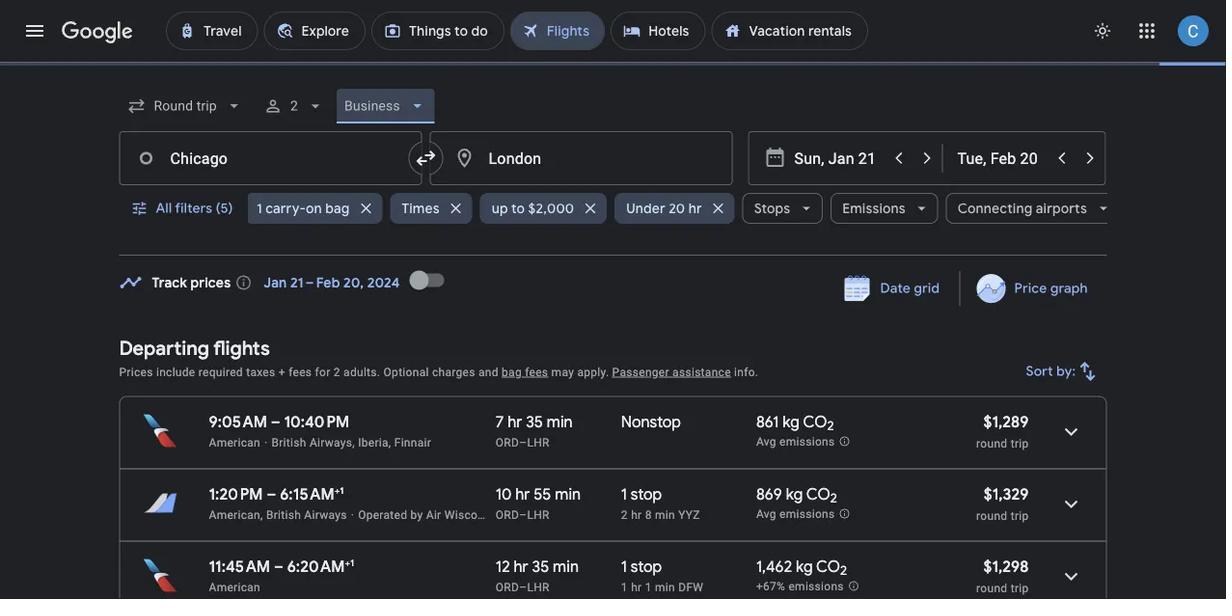 Task type: locate. For each thing, give the bounding box(es) containing it.
to right used
[[694, 566, 707, 582]]

about link
[[376, 524, 432, 555]]

0 vertical spatial to
[[511, 200, 524, 217]]

flights.
[[771, 566, 813, 582]]

learn more link
[[817, 566, 887, 582]]

privacy
[[442, 531, 487, 547]]

united states
[[674, 488, 759, 505]]

times button
[[390, 185, 472, 232]]

join user studies
[[564, 531, 670, 547]]

1 carry-on bag button
[[244, 185, 382, 232]]

currencies down join user studies link at the bottom of the page
[[593, 566, 657, 582]]

privacy link
[[432, 524, 496, 555]]

learn
[[817, 566, 852, 582]]

stops
[[754, 200, 790, 217]]

all filters (5) button
[[119, 185, 248, 232]]

currencies down privacy link
[[402, 566, 467, 582]]

under 20 hr
[[626, 200, 702, 217]]

connecting
[[957, 200, 1032, 217]]

0 horizontal spatial currencies
[[402, 566, 467, 582]]

carry-
[[265, 200, 305, 217]]

english (united states)
[[396, 488, 540, 505]]

to right up
[[511, 200, 524, 217]]

None text field
[[430, 131, 733, 185]]

to
[[511, 200, 524, 217], [694, 566, 707, 582]]

swap origin and destination. image
[[414, 147, 437, 170]]

currencies
[[402, 566, 467, 582], [593, 566, 657, 582]]

None search field
[[119, 83, 1119, 256]]

main menu image
[[23, 19, 46, 42]]

None text field
[[119, 131, 422, 185]]

currency
[[827, 488, 887, 505]]

language
[[323, 488, 386, 505]]

1 horizontal spatial currencies
[[593, 566, 657, 582]]

english
[[396, 488, 442, 505]]

all filters (5)
[[156, 200, 233, 217]]

Return text field
[[957, 132, 1046, 184]]

location
[[608, 488, 663, 505]]

$2,000
[[528, 200, 574, 217]]

1 vertical spatial to
[[694, 566, 707, 582]]

None field
[[119, 89, 252, 123], [337, 89, 435, 123], [119, 89, 252, 123], [337, 89, 435, 123]]

stops button
[[742, 185, 822, 232]]

differ
[[500, 566, 533, 582]]

center
[[800, 531, 841, 547]]

2 button
[[255, 83, 333, 129]]

0 horizontal spatial to
[[511, 200, 524, 217]]

emissions
[[842, 200, 905, 217]]



Task type: vqa. For each thing, say whether or not it's contained in the screenshot.
edit
no



Task type: describe. For each thing, give the bounding box(es) containing it.
20
[[668, 200, 685, 217]]

up
[[491, 200, 508, 217]]

currency button
[[790, 474, 940, 520]]

studies
[[625, 531, 670, 547]]

displayed currencies may differ from the currencies used to purchase flights. learn more
[[339, 566, 887, 582]]

connecting airports button
[[945, 185, 1119, 232]]

under
[[626, 200, 665, 217]]

Departure text field
[[794, 132, 883, 184]]

1 carry-on bag
[[256, 200, 349, 217]]

states
[[719, 488, 759, 505]]

on
[[305, 200, 321, 217]]

feedback
[[689, 531, 749, 547]]

all
[[156, 200, 172, 217]]

1
[[256, 200, 262, 217]]

airports
[[1035, 200, 1087, 217]]

terms link
[[496, 524, 554, 555]]

join
[[564, 531, 591, 547]]

help center link
[[758, 524, 850, 555]]

to inside popup button
[[511, 200, 524, 217]]

feedback link
[[679, 524, 758, 555]]

bag
[[325, 200, 349, 217]]

loading results progress bar
[[0, 62, 1226, 66]]

emissions button
[[830, 185, 938, 232]]

under 20 hr button
[[614, 185, 734, 232]]

1 horizontal spatial to
[[694, 566, 707, 582]]

purchase
[[710, 566, 767, 582]]

more
[[855, 566, 887, 582]]

(5)
[[216, 200, 233, 217]]

join user studies link
[[554, 524, 679, 555]]

help center
[[768, 531, 841, 547]]

may
[[470, 566, 497, 582]]

up to $2,000
[[491, 200, 574, 217]]

2
[[290, 98, 298, 114]]

none search field containing all filters (5)
[[119, 83, 1119, 256]]

the
[[570, 566, 589, 582]]

2 currencies from the left
[[593, 566, 657, 582]]

hr
[[688, 200, 702, 217]]

displayed
[[339, 566, 399, 582]]

states)
[[495, 488, 540, 505]]

filters
[[175, 200, 212, 217]]

used
[[661, 566, 691, 582]]

none text field inside search field
[[119, 131, 422, 185]]

user
[[594, 531, 621, 547]]

help
[[768, 531, 796, 547]]

terms
[[506, 531, 545, 547]]

1 currencies from the left
[[402, 566, 467, 582]]

connecting airports
[[957, 200, 1087, 217]]

united
[[674, 488, 716, 505]]

up to $2,000 button
[[480, 185, 606, 232]]

(united
[[445, 488, 492, 505]]

about
[[385, 531, 422, 547]]

times
[[401, 200, 439, 217]]

change appearance image
[[1079, 8, 1126, 54]]

from
[[537, 566, 566, 582]]



